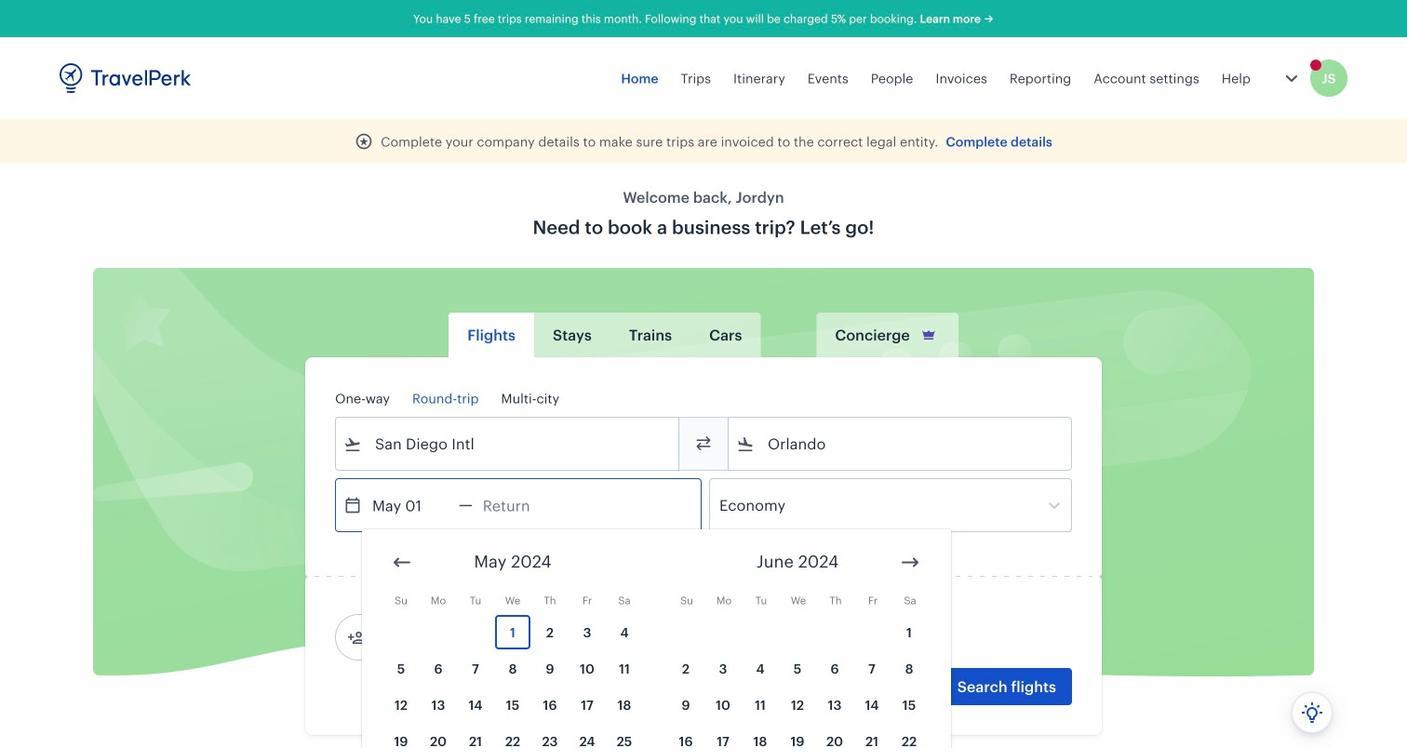Task type: describe. For each thing, give the bounding box(es) containing it.
Depart text field
[[362, 479, 459, 532]]

choose saturday, june 8, 2024 as your check-out date. it's available. image
[[892, 652, 927, 686]]

move backward to switch to the previous month. image
[[391, 552, 413, 574]]

calendar application
[[362, 530, 1408, 748]]

choose thursday, june 6, 2024 as your check-out date. it's available. image
[[817, 652, 853, 686]]

choose friday, june 7, 2024 as your check-out date. it's available. image
[[855, 652, 890, 686]]

To search field
[[755, 429, 1047, 459]]



Task type: locate. For each thing, give the bounding box(es) containing it.
Add first traveler search field
[[366, 623, 559, 653]]

choose saturday, june 1, 2024 as your check-out date. it's available. image
[[892, 615, 927, 650]]

choose saturday, june 15, 2024 as your check-out date. it's available. image
[[892, 688, 927, 722]]

Return text field
[[473, 479, 570, 532]]

move forward to switch to the next month. image
[[899, 552, 922, 574]]

From search field
[[362, 429, 654, 459]]

choose thursday, june 13, 2024 as your check-out date. it's available. image
[[817, 688, 853, 722]]

choose saturday, june 22, 2024 as your check-out date. it's available. image
[[892, 724, 927, 748]]

choose thursday, june 20, 2024 as your check-out date. it's available. image
[[817, 724, 853, 748]]

choose friday, june 21, 2024 as your check-out date. it's available. image
[[855, 724, 890, 748]]

choose friday, june 14, 2024 as your check-out date. it's available. image
[[855, 688, 890, 722]]



